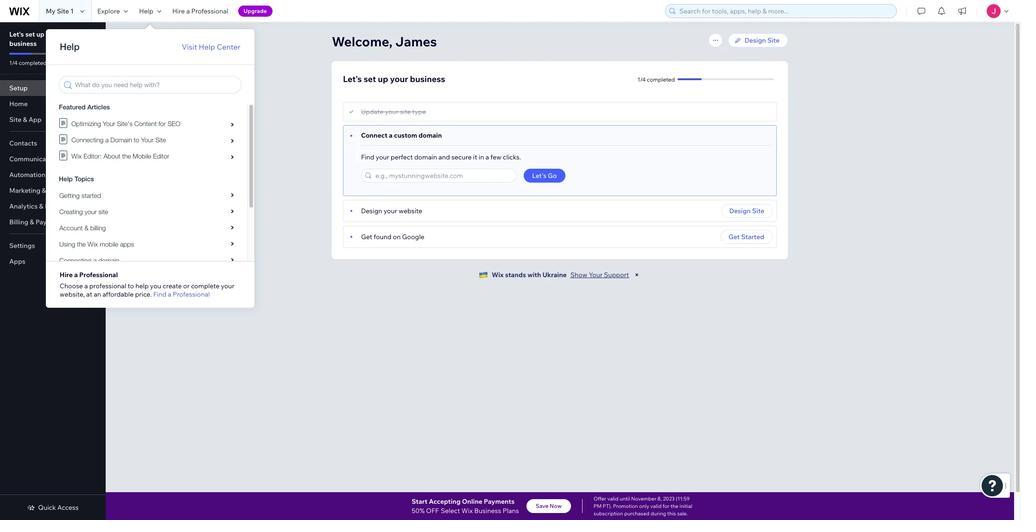 Task type: locate. For each thing, give the bounding box(es) containing it.
automations
[[9, 171, 49, 179]]

1/4 inside sidebar element
[[9, 59, 17, 66]]

my site 1
[[46, 7, 74, 15]]

get inside button
[[729, 233, 740, 241]]

secure
[[451, 153, 472, 161]]

payments down analytics & reports dropdown button
[[36, 218, 66, 226]]

2 vertical spatial let's
[[532, 172, 546, 180]]

site left 1
[[57, 7, 69, 15]]

setup
[[9, 84, 28, 92]]

your inside choose a professional to help you create or complete your website, at an affordable price.
[[221, 282, 234, 290]]

business
[[474, 507, 501, 515]]

1 horizontal spatial set
[[364, 74, 376, 84]]

design site up get started button
[[729, 207, 764, 215]]

Search for tools, apps, help & more... field
[[677, 5, 894, 18]]

site
[[57, 7, 69, 15], [767, 36, 780, 44], [9, 115, 21, 124], [752, 207, 764, 215]]

your
[[46, 30, 60, 38], [390, 74, 408, 84], [385, 108, 399, 116], [376, 153, 389, 161], [384, 207, 397, 215], [221, 282, 234, 290]]

help right "explore"
[[139, 7, 153, 15]]

1 horizontal spatial valid
[[650, 503, 662, 509]]

1 horizontal spatial find
[[361, 153, 374, 161]]

this
[[667, 510, 676, 517]]

wix
[[492, 271, 504, 279], [462, 507, 473, 515]]

contacts
[[9, 139, 37, 147]]

& left the reports
[[39, 202, 43, 210]]

pt).
[[603, 503, 612, 509]]

let's set up your business up the update your site type
[[343, 74, 445, 84]]

your right complete
[[221, 282, 234, 290]]

a up visit
[[186, 7, 190, 15]]

design up found
[[361, 207, 382, 215]]

1 vertical spatial let's
[[343, 74, 362, 84]]

payments
[[36, 218, 66, 226], [484, 497, 515, 506]]

analytics
[[9, 202, 38, 210]]

choose a professional to help you create or complete your website, at an affordable price.
[[60, 282, 234, 299]]

let's set up your business down my on the left of page
[[9, 30, 60, 48]]

find for find a professional
[[153, 290, 166, 299]]

1 horizontal spatial hire
[[172, 7, 185, 15]]

type
[[412, 108, 426, 116]]

0 vertical spatial completed
[[19, 59, 47, 66]]

let's go
[[532, 172, 557, 180]]

help
[[139, 7, 153, 15], [199, 42, 215, 51]]

domain up find your perfect domain and secure it in a few clicks.
[[419, 131, 442, 140]]

0 vertical spatial set
[[25, 30, 35, 38]]

find a professional
[[153, 290, 210, 299]]

professional for hire a professional link
[[191, 7, 228, 15]]

1 vertical spatial business
[[410, 74, 445, 84]]

business inside let's set up your business
[[9, 39, 37, 48]]

1 vertical spatial hire
[[60, 271, 73, 279]]

you
[[150, 282, 161, 290]]

valid up pt).
[[607, 496, 619, 502]]

1 vertical spatial help
[[199, 42, 215, 51]]

show your support button
[[570, 271, 629, 279]]

0 horizontal spatial business
[[9, 39, 37, 48]]

perfect
[[391, 153, 413, 161]]

support
[[604, 271, 629, 279]]

custom
[[394, 131, 417, 140]]

& inside dropdown button
[[23, 115, 27, 124]]

your down my on the left of page
[[46, 30, 60, 38]]

hire right help button
[[172, 7, 185, 15]]

find
[[361, 153, 374, 161], [153, 290, 166, 299]]

domain for custom
[[419, 131, 442, 140]]

1 horizontal spatial up
[[378, 74, 388, 84]]

help right visit
[[199, 42, 215, 51]]

0 vertical spatial wix
[[492, 271, 504, 279]]

1 horizontal spatial let's set up your business
[[343, 74, 445, 84]]

0 horizontal spatial 1/4 completed
[[9, 59, 47, 66]]

0 horizontal spatial wix
[[462, 507, 473, 515]]

0 vertical spatial valid
[[607, 496, 619, 502]]

1 get from the left
[[361, 233, 372, 241]]

get started button
[[720, 230, 773, 244]]

save
[[536, 502, 549, 509]]

0 horizontal spatial 1/4
[[9, 59, 17, 66]]

design your website
[[361, 207, 422, 215]]

design down search for tools, apps, help & more... field
[[745, 36, 766, 44]]

0 vertical spatial let's
[[9, 30, 24, 38]]

valid
[[607, 496, 619, 502], [650, 503, 662, 509]]

& left app
[[23, 115, 27, 124]]

apps button
[[0, 254, 106, 269]]

valid up during
[[650, 503, 662, 509]]

0 vertical spatial domain
[[419, 131, 442, 140]]

design up get started button
[[729, 207, 751, 215]]

1 horizontal spatial business
[[410, 74, 445, 84]]

find for find your perfect domain and secure it in a few clicks.
[[361, 153, 374, 161]]

0 vertical spatial payments
[[36, 218, 66, 226]]

0 vertical spatial professional
[[191, 7, 228, 15]]

0 horizontal spatial let's set up your business
[[9, 30, 60, 48]]

&
[[23, 115, 27, 124], [42, 186, 46, 195], [39, 202, 43, 210], [30, 218, 34, 226]]

help button
[[133, 0, 167, 22]]

the
[[671, 503, 678, 509]]

business up setup
[[9, 39, 37, 48]]

0 horizontal spatial let's
[[9, 30, 24, 38]]

a right you at the bottom of the page
[[168, 290, 171, 299]]

0 vertical spatial let's set up your business
[[9, 30, 60, 48]]

wix down "online"
[[462, 507, 473, 515]]

0 horizontal spatial completed
[[19, 59, 47, 66]]

wix left stands
[[492, 271, 504, 279]]

1/4
[[9, 59, 17, 66], [638, 76, 646, 83]]

a right in
[[486, 153, 489, 161]]

0 vertical spatial business
[[9, 39, 37, 48]]

1 horizontal spatial payments
[[484, 497, 515, 506]]

1 horizontal spatial completed
[[647, 76, 675, 83]]

quick
[[38, 503, 56, 512]]

let's inside sidebar element
[[9, 30, 24, 38]]

center
[[217, 42, 240, 51]]

complete
[[191, 282, 220, 290]]

now
[[550, 502, 562, 509]]

a left an
[[84, 282, 88, 290]]

1 vertical spatial up
[[378, 74, 388, 84]]

get found on google
[[361, 233, 424, 241]]

& left seo
[[42, 186, 46, 195]]

site up started
[[752, 207, 764, 215]]

let's set up your business
[[9, 30, 60, 48], [343, 74, 445, 84]]

let's
[[9, 30, 24, 38], [343, 74, 362, 84], [532, 172, 546, 180]]

1 vertical spatial wix
[[462, 507, 473, 515]]

professional
[[191, 7, 228, 15], [79, 271, 118, 279], [173, 290, 210, 299]]

0 vertical spatial hire a professional
[[172, 7, 228, 15]]

ukraine
[[543, 271, 567, 279]]

your left the perfect
[[376, 153, 389, 161]]

1 vertical spatial domain
[[414, 153, 437, 161]]

find down connect
[[361, 153, 374, 161]]

billing
[[9, 218, 28, 226]]

billing & payments button
[[0, 214, 106, 230]]

0 vertical spatial 1/4 completed
[[9, 59, 47, 66]]

1/4 completed
[[9, 59, 47, 66], [638, 76, 675, 83]]

site & app button
[[0, 112, 106, 127]]

go
[[548, 172, 557, 180]]

let's go button
[[524, 169, 565, 183]]

1 vertical spatial hire a professional
[[60, 271, 118, 279]]

professional for find a professional link
[[173, 290, 210, 299]]

1 horizontal spatial get
[[729, 233, 740, 241]]

& inside "popup button"
[[42, 186, 46, 195]]

domain left and
[[414, 153, 437, 161]]

automations link
[[0, 167, 106, 183]]

2 vertical spatial professional
[[173, 290, 210, 299]]

0 vertical spatial up
[[36, 30, 44, 38]]

upgrade button
[[238, 6, 272, 17]]

design
[[745, 36, 766, 44], [361, 207, 382, 215], [729, 207, 751, 215]]

only
[[639, 503, 649, 509]]

& for site
[[23, 115, 27, 124]]

found
[[374, 233, 391, 241]]

0 horizontal spatial get
[[361, 233, 372, 241]]

payments up business
[[484, 497, 515, 506]]

hire a professional up visit
[[172, 7, 228, 15]]

your inside sidebar element
[[46, 30, 60, 38]]

start accepting online payments 50% off select wix business plans
[[412, 497, 519, 515]]

site
[[400, 108, 411, 116]]

1 vertical spatial design site
[[729, 207, 764, 215]]

design site button
[[721, 204, 773, 218]]

site inside dropdown button
[[9, 115, 21, 124]]

get left started
[[729, 233, 740, 241]]

visit help center link
[[182, 41, 240, 52]]

1 horizontal spatial help
[[199, 42, 215, 51]]

your left site
[[385, 108, 399, 116]]

2 get from the left
[[729, 233, 740, 241]]

design site
[[745, 36, 780, 44], [729, 207, 764, 215]]

1 horizontal spatial 1/4 completed
[[638, 76, 675, 83]]

hire a professional up at
[[60, 271, 118, 279]]

business up 'type'
[[410, 74, 445, 84]]

get left found
[[361, 233, 372, 241]]

1 vertical spatial find
[[153, 290, 166, 299]]

find a professional link
[[153, 290, 210, 299]]

completed
[[19, 59, 47, 66], [647, 76, 675, 83]]

design site down search for tools, apps, help & more... field
[[745, 36, 780, 44]]

completed inside sidebar element
[[19, 59, 47, 66]]

1 horizontal spatial hire a professional
[[172, 7, 228, 15]]

& right billing
[[30, 218, 34, 226]]

0 horizontal spatial help
[[139, 7, 153, 15]]

0 vertical spatial help
[[139, 7, 153, 15]]

hire up choose
[[60, 271, 73, 279]]

0 vertical spatial 1/4
[[9, 59, 17, 66]]

marketing & seo button
[[0, 183, 106, 198]]

few
[[491, 153, 501, 161]]

in
[[479, 153, 484, 161]]

0 vertical spatial hire
[[172, 7, 185, 15]]

professional
[[89, 282, 126, 290]]

a up choose
[[74, 271, 78, 279]]

& for analytics
[[39, 202, 43, 210]]

your
[[589, 271, 603, 279]]

find right price.
[[153, 290, 166, 299]]

a
[[186, 7, 190, 15], [389, 131, 393, 140], [486, 153, 489, 161], [74, 271, 78, 279], [84, 282, 88, 290], [168, 290, 171, 299]]

1 vertical spatial 1/4
[[638, 76, 646, 83]]

analytics & reports button
[[0, 198, 106, 214]]

start
[[412, 497, 427, 506]]

0 horizontal spatial find
[[153, 290, 166, 299]]

get
[[361, 233, 372, 241], [729, 233, 740, 241]]

0 horizontal spatial up
[[36, 30, 44, 38]]

find your perfect domain and secure it in a few clicks.
[[361, 153, 521, 161]]

1 vertical spatial payments
[[484, 497, 515, 506]]

& for billing
[[30, 218, 34, 226]]

business
[[9, 39, 37, 48], [410, 74, 445, 84]]

1 horizontal spatial 1/4
[[638, 76, 646, 83]]

0 vertical spatial find
[[361, 153, 374, 161]]

hire a professional link
[[167, 0, 234, 22]]

site down home
[[9, 115, 21, 124]]

up
[[36, 30, 44, 38], [378, 74, 388, 84]]

0 vertical spatial design site
[[745, 36, 780, 44]]

marketing
[[9, 186, 40, 195]]

0 horizontal spatial payments
[[36, 218, 66, 226]]

0 horizontal spatial set
[[25, 30, 35, 38]]

at
[[86, 290, 92, 299]]

2 horizontal spatial let's
[[532, 172, 546, 180]]

set
[[25, 30, 35, 38], [364, 74, 376, 84]]



Task type: vqa. For each thing, say whether or not it's contained in the screenshot.
"Go"
yes



Task type: describe. For each thing, give the bounding box(es) containing it.
select
[[441, 507, 460, 515]]

for
[[663, 503, 669, 509]]

accepting
[[429, 497, 461, 506]]

let's inside button
[[532, 172, 546, 180]]

design site link
[[728, 33, 788, 47]]

billing & payments
[[9, 218, 66, 226]]

help
[[135, 282, 149, 290]]

website
[[399, 207, 422, 215]]

get started
[[729, 233, 764, 241]]

visit help center
[[182, 42, 240, 51]]

clicks.
[[503, 153, 521, 161]]

set inside sidebar element
[[25, 30, 35, 38]]

seo
[[48, 186, 61, 195]]

get for get found on google
[[361, 233, 372, 241]]

& for marketing
[[42, 186, 46, 195]]

payments inside start accepting online payments 50% off select wix business plans
[[484, 497, 515, 506]]

update
[[361, 108, 384, 116]]

1 horizontal spatial let's
[[343, 74, 362, 84]]

home link
[[0, 96, 106, 112]]

off
[[426, 507, 439, 515]]

with
[[528, 271, 541, 279]]

choose
[[60, 282, 83, 290]]

quick access button
[[27, 503, 79, 512]]

8,
[[658, 496, 662, 502]]

marketing & seo
[[9, 186, 61, 195]]

payments inside dropdown button
[[36, 218, 66, 226]]

let's set up your business inside sidebar element
[[9, 30, 60, 48]]

e.g., mystunningwebsite.com field
[[373, 169, 513, 182]]

1 vertical spatial let's set up your business
[[343, 74, 445, 84]]

james
[[395, 33, 437, 50]]

connect
[[361, 131, 387, 140]]

site inside button
[[752, 207, 764, 215]]

plans
[[503, 507, 519, 515]]

update your site type
[[361, 108, 426, 116]]

offer
[[594, 496, 606, 502]]

wix inside start accepting online payments 50% off select wix business plans
[[462, 507, 473, 515]]

site & app
[[9, 115, 42, 124]]

setup link
[[0, 80, 106, 96]]

(11:59
[[676, 496, 690, 502]]

1
[[70, 7, 74, 15]]

design site inside button
[[729, 207, 764, 215]]

welcome, james
[[332, 33, 437, 50]]

1 vertical spatial valid
[[650, 503, 662, 509]]

settings link
[[0, 238, 106, 254]]

1 vertical spatial 1/4 completed
[[638, 76, 675, 83]]

online
[[462, 497, 483, 506]]

stands
[[505, 271, 526, 279]]

your left website
[[384, 207, 397, 215]]

design inside design site link
[[745, 36, 766, 44]]

upgrade
[[244, 7, 267, 14]]

1 vertical spatial set
[[364, 74, 376, 84]]

1 horizontal spatial wix
[[492, 271, 504, 279]]

show
[[570, 271, 587, 279]]

reports
[[45, 202, 69, 210]]

0 horizontal spatial valid
[[607, 496, 619, 502]]

1 vertical spatial professional
[[79, 271, 118, 279]]

to
[[128, 282, 134, 290]]

1/4 completed inside sidebar element
[[9, 59, 47, 66]]

domain for perfect
[[414, 153, 437, 161]]

analytics & reports
[[9, 202, 69, 210]]

help inside button
[[139, 7, 153, 15]]

home
[[9, 100, 28, 108]]

explore
[[97, 7, 120, 15]]

purchased
[[624, 510, 650, 517]]

1 vertical spatial completed
[[647, 76, 675, 83]]

apps
[[9, 257, 25, 266]]

or
[[183, 282, 190, 290]]

save now
[[536, 502, 562, 509]]

access
[[57, 503, 79, 512]]

sidebar element
[[0, 22, 106, 520]]

0 horizontal spatial hire
[[60, 271, 73, 279]]

0 horizontal spatial hire a professional
[[60, 271, 118, 279]]

pm
[[594, 503, 602, 509]]

my
[[46, 7, 55, 15]]

it
[[473, 153, 477, 161]]

a left custom
[[389, 131, 393, 140]]

2023
[[663, 496, 675, 502]]

a inside choose a professional to help you create or complete your website, at an affordable price.
[[84, 282, 88, 290]]

communications
[[9, 155, 61, 163]]

on
[[393, 233, 401, 241]]

design inside design site button
[[729, 207, 751, 215]]

november
[[631, 496, 656, 502]]

up inside sidebar element
[[36, 30, 44, 38]]

promotion
[[613, 503, 638, 509]]

google
[[402, 233, 424, 241]]

get for get started
[[729, 233, 740, 241]]

your up the update your site type
[[390, 74, 408, 84]]

communications button
[[0, 151, 106, 167]]

affordable
[[103, 290, 134, 299]]

subscription
[[594, 510, 623, 517]]

50%
[[412, 507, 425, 515]]

until
[[620, 496, 630, 502]]

create
[[163, 282, 182, 290]]

app
[[29, 115, 42, 124]]

site down search for tools, apps, help & more... field
[[767, 36, 780, 44]]

wix stands with ukraine show your support
[[492, 271, 629, 279]]

and
[[439, 153, 450, 161]]

initial
[[680, 503, 692, 509]]

offer valid until november 8, 2023 (11:59 pm pt). promotion only valid for the initial subscription purchased during this sale.
[[594, 496, 692, 517]]



